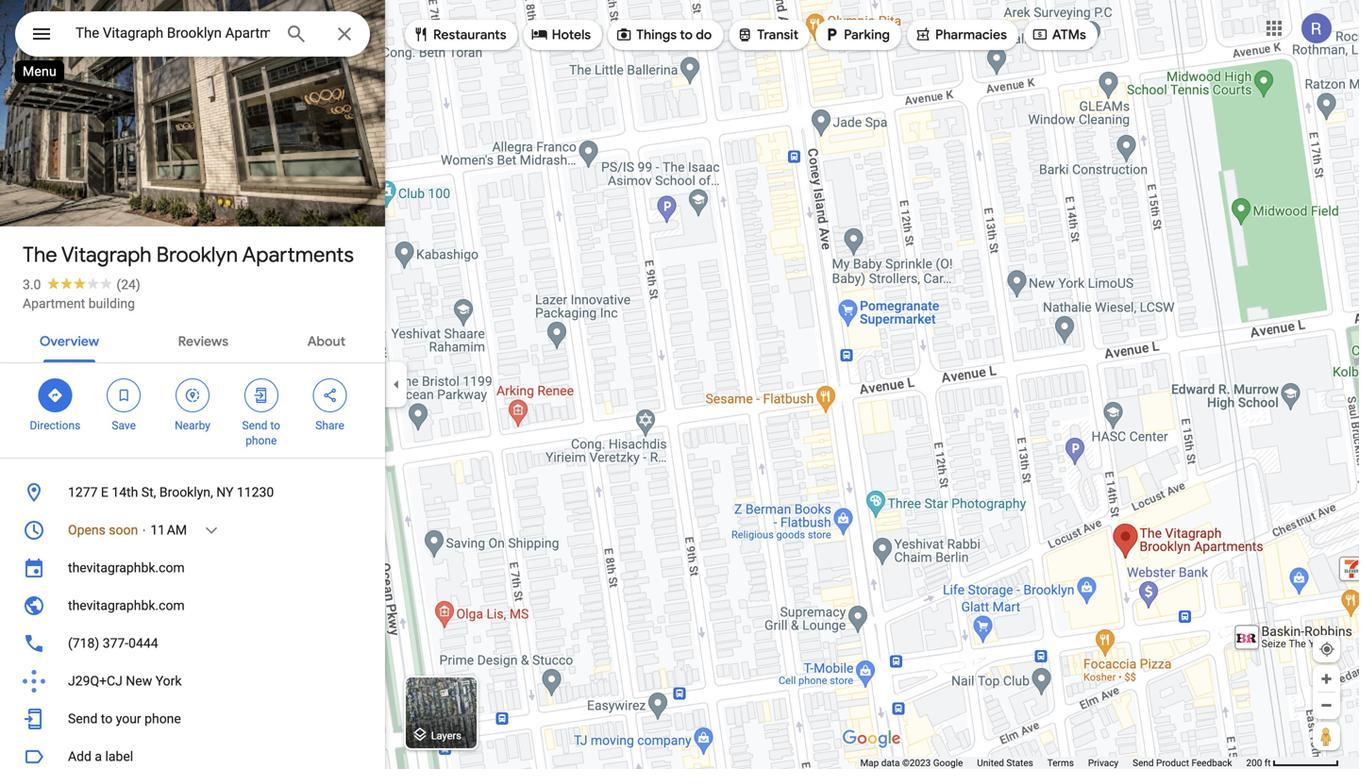 Task type: describe. For each thing, give the bounding box(es) containing it.
 pharmacies
[[915, 24, 1007, 45]]

send for send to phone
[[242, 419, 268, 432]]

actions for the vitagraph brooklyn apartments region
[[0, 364, 385, 458]]

3.0
[[23, 277, 41, 293]]

united states button
[[978, 757, 1034, 770]]

11 am
[[150, 523, 187, 538]]

about
[[308, 333, 346, 350]]

parking
[[844, 26, 890, 43]]


[[823, 24, 840, 45]]


[[1032, 24, 1049, 45]]


[[47, 385, 64, 406]]

united states
[[978, 758, 1034, 769]]

 hotels
[[531, 24, 591, 45]]

atms
[[1053, 26, 1087, 43]]

 parking
[[823, 24, 890, 45]]

photos
[[77, 187, 124, 205]]

⋅
[[141, 523, 147, 538]]

save
[[112, 419, 136, 432]]

information for the vitagraph brooklyn apartments region
[[0, 474, 385, 738]]

thevitagraphbk.com for 2nd thevitagraphbk.com link
[[68, 598, 185, 614]]


[[915, 24, 932, 45]]

to inside  things to do
[[680, 26, 693, 43]]

hotels
[[552, 26, 591, 43]]

send to your phone button
[[0, 701, 385, 738]]

show street view coverage image
[[1313, 722, 1341, 751]]

opens
[[68, 523, 106, 538]]

to for send to phone
[[270, 419, 280, 432]]

send for send product feedback
[[1133, 758, 1154, 769]]

127 photos
[[48, 187, 124, 205]]

200 ft button
[[1247, 758, 1340, 769]]

google account: ruby anderson  
(rubyanndersson@gmail.com) image
[[1302, 13, 1332, 44]]

google
[[934, 758, 963, 769]]

200 ft
[[1247, 758, 1271, 769]]

3.0 stars image
[[41, 277, 117, 289]]

apartment building button
[[23, 295, 135, 313]]


[[531, 24, 548, 45]]

377-
[[103, 636, 129, 652]]

soon
[[109, 523, 138, 538]]


[[115, 385, 132, 406]]

©2023
[[903, 758, 931, 769]]

overview
[[39, 333, 99, 350]]

privacy button
[[1089, 757, 1119, 770]]

photo of the vitagraph brooklyn apartments image
[[0, 0, 385, 242]]

tab list inside google maps element
[[0, 317, 385, 363]]

(718)
[[68, 636, 99, 652]]

zoom out image
[[1320, 699, 1334, 713]]

j29q+cj new york
[[68, 674, 182, 689]]

0444
[[129, 636, 158, 652]]

hours image
[[23, 519, 45, 542]]

a
[[95, 749, 102, 765]]

 things to do
[[616, 24, 712, 45]]

send for send to your phone
[[68, 711, 98, 727]]


[[413, 24, 430, 45]]

 atms
[[1032, 24, 1087, 45]]

united
[[978, 758, 1005, 769]]

map data ©2023 google
[[861, 758, 963, 769]]

send product feedback button
[[1133, 757, 1233, 770]]

to for send to your phone
[[101, 711, 113, 727]]

layers
[[431, 730, 462, 742]]

(718) 377-0444
[[68, 636, 158, 652]]

reviews
[[178, 333, 229, 350]]

ft
[[1265, 758, 1271, 769]]

map
[[861, 758, 879, 769]]

phone inside button
[[145, 711, 181, 727]]

terms
[[1048, 758, 1074, 769]]

label
[[105, 749, 133, 765]]

apartment
[[23, 296, 85, 312]]

building
[[88, 296, 135, 312]]

things
[[637, 26, 677, 43]]

vitagraph
[[61, 242, 152, 268]]


[[30, 20, 53, 48]]

product
[[1157, 758, 1190, 769]]

j29q+cj new york button
[[0, 663, 385, 701]]

restaurants
[[433, 26, 507, 43]]

york
[[156, 674, 182, 689]]

opens soon ⋅ 11 am
[[68, 523, 187, 538]]

send to your phone
[[68, 711, 181, 727]]

200
[[1247, 758, 1263, 769]]

 button
[[15, 11, 68, 60]]

feedback
[[1192, 758, 1233, 769]]

new
[[126, 674, 152, 689]]

brooklyn
[[156, 242, 238, 268]]



Task type: locate. For each thing, give the bounding box(es) containing it.
2 horizontal spatial to
[[680, 26, 693, 43]]

1 vertical spatial thevitagraphbk.com
[[68, 598, 185, 614]]

14th
[[112, 485, 138, 500]]


[[737, 24, 754, 45]]

google maps element
[[0, 0, 1360, 770]]

to left do
[[680, 26, 693, 43]]

tab list containing overview
[[0, 317, 385, 363]]

pharmacies
[[936, 26, 1007, 43]]

send inside the send to phone
[[242, 419, 268, 432]]

st,
[[141, 485, 156, 500]]

do
[[696, 26, 712, 43]]

overview button
[[24, 317, 114, 363]]

phone inside the send to phone
[[246, 434, 277, 448]]

send left product
[[1133, 758, 1154, 769]]

your
[[116, 711, 141, 727]]

The Vitagraph Brooklyn Apartments field
[[15, 11, 370, 57]]

1277 e 14th st, brooklyn, ny 11230 button
[[0, 474, 385, 512]]

the
[[23, 242, 57, 268]]

send
[[242, 419, 268, 432], [68, 711, 98, 727], [1133, 758, 1154, 769]]

0 horizontal spatial to
[[101, 711, 113, 727]]

127 photos button
[[14, 179, 132, 212]]

(24)
[[117, 277, 140, 293]]

apartments
[[242, 242, 354, 268]]

tab list
[[0, 317, 385, 363]]

brooklyn,
[[159, 485, 213, 500]]

j29q+cj
[[68, 674, 123, 689]]

thevitagraphbk.com link up 0444
[[0, 587, 385, 625]]

1 thevitagraphbk.com link from the top
[[0, 550, 385, 587]]

add
[[68, 749, 92, 765]]

None field
[[76, 22, 270, 44]]

2 vertical spatial send
[[1133, 758, 1154, 769]]

show open hours for the week image
[[203, 522, 220, 539]]

to inside button
[[101, 711, 113, 727]]

directions
[[30, 419, 81, 432]]

2 thevitagraphbk.com from the top
[[68, 598, 185, 614]]

0 horizontal spatial phone
[[145, 711, 181, 727]]

0 vertical spatial send
[[242, 419, 268, 432]]

send inside footer
[[1133, 758, 1154, 769]]

states
[[1007, 758, 1034, 769]]

2 thevitagraphbk.com link from the top
[[0, 587, 385, 625]]

to left share
[[270, 419, 280, 432]]

thevitagraphbk.com up 377-
[[68, 598, 185, 614]]

send inside information for the vitagraph brooklyn apartments region
[[68, 711, 98, 727]]

ny
[[216, 485, 234, 500]]

1 vertical spatial send
[[68, 711, 98, 727]]

1 horizontal spatial send
[[242, 419, 268, 432]]


[[253, 385, 270, 406]]


[[322, 385, 339, 406]]

1 vertical spatial to
[[270, 419, 280, 432]]


[[184, 385, 201, 406]]

24 reviews element
[[117, 277, 140, 293]]

thevitagraphbk.com link down show open hours for the week icon
[[0, 550, 385, 587]]

send down 
[[242, 419, 268, 432]]

0 horizontal spatial send
[[68, 711, 98, 727]]

thevitagraphbk.com for 1st thevitagraphbk.com link
[[68, 560, 185, 576]]

127
[[48, 187, 74, 205]]

0 vertical spatial to
[[680, 26, 693, 43]]

data
[[882, 758, 900, 769]]

show your location image
[[1319, 641, 1336, 658]]

phone down 
[[246, 434, 277, 448]]

share
[[316, 419, 345, 432]]

to
[[680, 26, 693, 43], [270, 419, 280, 432], [101, 711, 113, 727]]

phone right 'your'
[[145, 711, 181, 727]]

1 horizontal spatial to
[[270, 419, 280, 432]]

0 vertical spatial phone
[[246, 434, 277, 448]]

the vitagraph brooklyn apartments
[[23, 242, 354, 268]]

thevitagraphbk.com link
[[0, 550, 385, 587], [0, 587, 385, 625]]

to inside the send to phone
[[270, 419, 280, 432]]

footer
[[861, 757, 1247, 770]]

nearby
[[175, 419, 210, 432]]

1 horizontal spatial phone
[[246, 434, 277, 448]]

2 vertical spatial to
[[101, 711, 113, 727]]

1277 e 14th st, brooklyn, ny 11230
[[68, 485, 274, 500]]

2 horizontal spatial send
[[1133, 758, 1154, 769]]

footer inside google maps element
[[861, 757, 1247, 770]]

reviews button
[[163, 317, 244, 363]]

none field inside the vitagraph brooklyn apartments field
[[76, 22, 270, 44]]

e
[[101, 485, 108, 500]]

footer containing map data ©2023 google
[[861, 757, 1247, 770]]

to left 'your'
[[101, 711, 113, 727]]

 search field
[[15, 11, 370, 60]]

collapse side panel image
[[386, 374, 407, 395]]

thevitagraphbk.com down opens soon ⋅ 11 am on the bottom left
[[68, 560, 185, 576]]

1 thevitagraphbk.com from the top
[[68, 560, 185, 576]]

1 vertical spatial phone
[[145, 711, 181, 727]]

the vitagraph brooklyn apartments main content
[[0, 0, 385, 770]]

1277
[[68, 485, 98, 500]]

send up add
[[68, 711, 98, 727]]

add a label
[[68, 749, 133, 765]]

11230
[[237, 485, 274, 500]]

about button
[[292, 317, 361, 363]]

 transit
[[737, 24, 799, 45]]

send to phone
[[242, 419, 280, 448]]

send product feedback
[[1133, 758, 1233, 769]]

add a label button
[[0, 738, 385, 770]]


[[616, 24, 633, 45]]

transit
[[758, 26, 799, 43]]

terms button
[[1048, 757, 1074, 770]]

0 vertical spatial thevitagraphbk.com
[[68, 560, 185, 576]]

 restaurants
[[413, 24, 507, 45]]

zoom in image
[[1320, 672, 1334, 686]]

thevitagraphbk.com
[[68, 560, 185, 576], [68, 598, 185, 614]]

apartment building
[[23, 296, 135, 312]]

(718) 377-0444 button
[[0, 625, 385, 663]]



Task type: vqa. For each thing, say whether or not it's contained in the screenshot.
1st field
no



